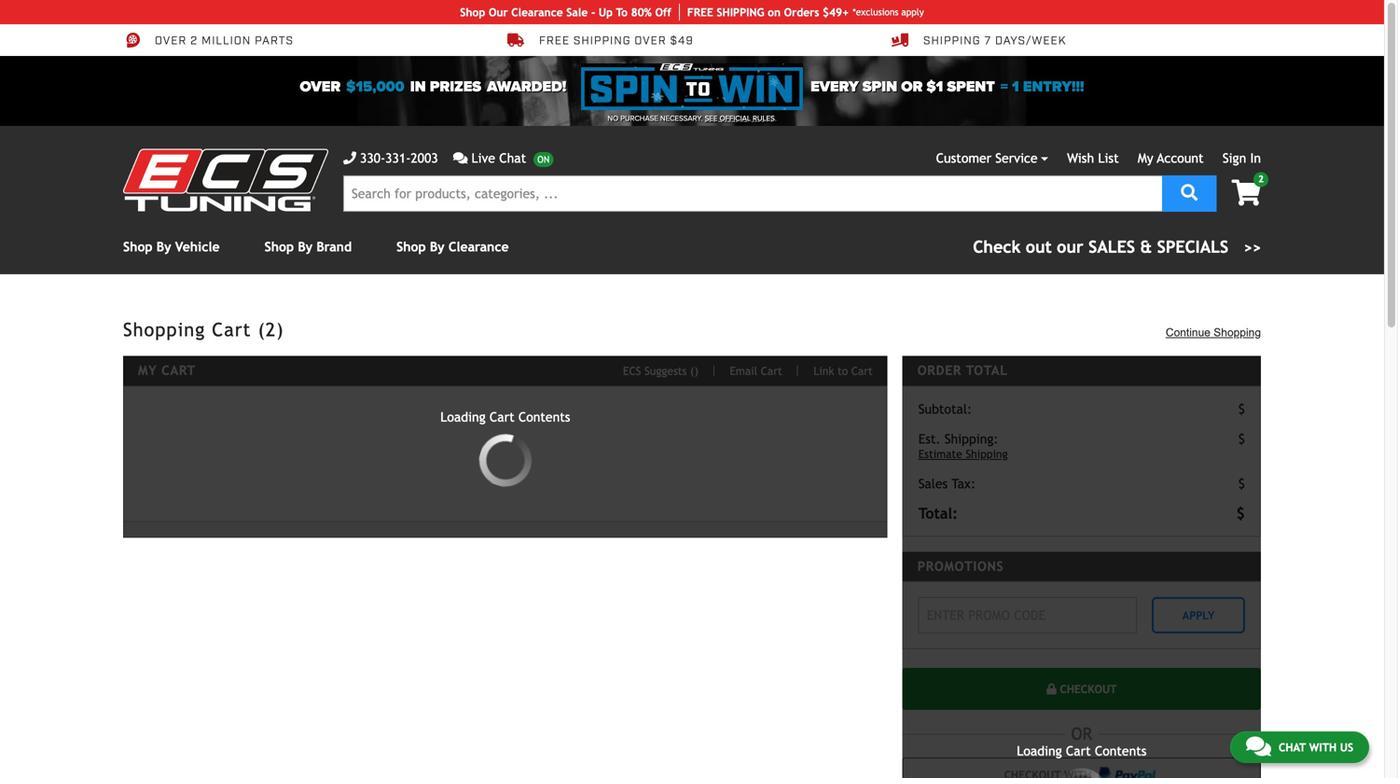 Task type: describe. For each thing, give the bounding box(es) containing it.
account
[[1158, 151, 1204, 166]]

with
[[1310, 741, 1337, 754]]

by for vehicle
[[157, 239, 171, 254]]

continue shopping
[[1166, 326, 1262, 339]]

total
[[967, 363, 1008, 378]]

sales & specials
[[1089, 237, 1229, 257]]

$49+
[[823, 6, 849, 19]]

link to cart link
[[799, 364, 873, 377]]

vehicle
[[175, 239, 220, 254]]

shop our clearance sale - up to 80% off
[[460, 6, 672, 19]]

over 2 million parts link
[[123, 32, 294, 49]]

shop by vehicle link
[[123, 239, 220, 254]]

link to cart
[[814, 364, 873, 377]]

1 horizontal spatial loading
[[1017, 744, 1063, 759]]

see
[[705, 114, 718, 123]]

shop by clearance link
[[397, 239, 509, 254]]

*exclusions apply link
[[853, 5, 924, 19]]

( for )
[[691, 364, 695, 377]]

over 2 million parts
[[155, 33, 294, 48]]

no purchase necessary. see official rules .
[[608, 114, 777, 123]]

ping
[[740, 6, 765, 19]]

$49
[[670, 33, 694, 48]]

prizes
[[430, 78, 482, 96]]

1 vertical spatial loading cart contents
[[1017, 744, 1147, 759]]

1 vertical spatial chat
[[1279, 741, 1307, 754]]

every spin or $1 spent = 1 entry!!!
[[811, 78, 1085, 96]]

see official rules link
[[705, 113, 775, 124]]

$15,000
[[346, 78, 405, 96]]

sales & specials link
[[974, 234, 1262, 259]]

80%
[[631, 6, 652, 19]]

specials
[[1158, 237, 1229, 257]]

estimate
[[919, 447, 963, 460]]

1
[[1013, 78, 1020, 96]]

1 vertical spatial or
[[1072, 724, 1093, 744]]

0 vertical spatial shipping
[[924, 33, 981, 48]]

chat with us link
[[1231, 732, 1370, 763]]

tax:
[[952, 476, 976, 491]]

order total
[[918, 363, 1008, 378]]

link
[[814, 364, 835, 377]]

0 horizontal spatial loading cart contents
[[441, 410, 571, 424]]

free
[[539, 33, 570, 48]]

*exclusions
[[853, 7, 899, 17]]

est.
[[919, 431, 941, 446]]

over $15,000 in prizes
[[300, 78, 482, 96]]

comments image for live
[[453, 152, 468, 165]]

subtotal:
[[919, 402, 972, 416]]

0 horizontal spatial shopping
[[123, 319, 206, 341]]

free
[[688, 6, 714, 19]]

over for over 2 million parts
[[155, 33, 187, 48]]

entry!!!
[[1024, 78, 1085, 96]]

=
[[1001, 78, 1009, 96]]

shop by vehicle
[[123, 239, 220, 254]]

free shipping over $49 link
[[508, 32, 694, 49]]

by for brand
[[298, 239, 313, 254]]

wish list
[[1068, 151, 1119, 166]]

shop our clearance sale - up to 80% off link
[[460, 4, 680, 21]]

brand
[[317, 239, 352, 254]]

shop by brand link
[[265, 239, 352, 254]]

over
[[635, 33, 667, 48]]

phone image
[[343, 152, 356, 165]]

in
[[1251, 151, 1262, 166]]

330-
[[360, 151, 386, 166]]

email
[[730, 364, 758, 377]]

$1
[[927, 78, 944, 96]]

off
[[656, 6, 672, 19]]

sales for sales tax:
[[919, 476, 948, 491]]

email cart
[[730, 364, 783, 377]]

over for over $15,000 in prizes
[[300, 78, 341, 96]]

million
[[202, 33, 251, 48]]

apply button
[[1152, 597, 1246, 634]]

2 link
[[1217, 172, 1269, 208]]

shipping:
[[945, 431, 999, 446]]

suggests
[[645, 364, 687, 377]]

shop for shop our clearance sale - up to 80% off
[[460, 6, 486, 19]]

checkout
[[1057, 683, 1117, 696]]

ecs tuning 'spin to win' contest logo image
[[581, 63, 804, 110]]

( for 2
[[258, 319, 266, 341]]

shop for shop by clearance
[[397, 239, 426, 254]]

free ship ping on orders $49+ *exclusions apply
[[688, 6, 924, 19]]

email cart link
[[715, 364, 798, 377]]

shipping 7 days/week link
[[892, 32, 1067, 49]]

comments image for chat
[[1247, 735, 1272, 758]]

shopping cart ( 2 )
[[123, 319, 284, 341]]

clearance for by
[[449, 239, 509, 254]]

us
[[1341, 741, 1354, 754]]

1 horizontal spatial )
[[695, 364, 699, 377]]

&
[[1141, 237, 1153, 257]]

shop by clearance
[[397, 239, 509, 254]]

ecs
[[623, 364, 641, 377]]

shopping cart image
[[1232, 180, 1262, 206]]

service
[[996, 151, 1038, 166]]

to
[[838, 364, 848, 377]]



Task type: vqa. For each thing, say whether or not it's contained in the screenshot.
SPIN
yes



Task type: locate. For each thing, give the bounding box(es) containing it.
est. shipping: estimate shipping
[[919, 431, 1008, 460]]

total:
[[919, 505, 958, 522]]

0 horizontal spatial over
[[155, 33, 187, 48]]

chat with us
[[1279, 741, 1354, 754]]

0 vertical spatial loading
[[441, 410, 486, 424]]

spent
[[947, 78, 995, 96]]

or left $1 at the right of the page
[[902, 78, 923, 96]]

0 horizontal spatial (
[[258, 319, 266, 341]]

0 horizontal spatial comments image
[[453, 152, 468, 165]]

-
[[591, 6, 596, 19]]

my for my cart
[[138, 363, 157, 378]]

3 by from the left
[[430, 239, 445, 254]]

)
[[276, 319, 284, 341], [695, 364, 699, 377]]

1 vertical spatial my
[[138, 363, 157, 378]]

$
[[1239, 402, 1246, 416], [1239, 431, 1246, 446], [1239, 476, 1246, 491], [1237, 505, 1246, 522]]

up
[[599, 6, 613, 19]]

) down shop by brand
[[276, 319, 284, 341]]

by down 2003
[[430, 239, 445, 254]]

0 vertical spatial 2
[[190, 33, 198, 48]]

clearance down live
[[449, 239, 509, 254]]

sales up total:
[[919, 476, 948, 491]]

apply
[[1183, 609, 1215, 622]]

0 vertical spatial or
[[902, 78, 923, 96]]

1 horizontal spatial sales
[[1089, 237, 1136, 257]]

0 horizontal spatial )
[[276, 319, 284, 341]]

0 vertical spatial chat
[[499, 151, 526, 166]]

live chat link
[[453, 148, 554, 168]]

contents
[[519, 410, 571, 424], [1095, 744, 1147, 759]]

wish list link
[[1068, 151, 1119, 166]]

2 horizontal spatial by
[[430, 239, 445, 254]]

1 horizontal spatial over
[[300, 78, 341, 96]]

0 vertical spatial (
[[258, 319, 266, 341]]

0 horizontal spatial clearance
[[449, 239, 509, 254]]

my left account
[[1138, 151, 1154, 166]]

sales left &
[[1089, 237, 1136, 257]]

shopping inside "continue shopping" link
[[1214, 326, 1262, 339]]

0 vertical spatial sales
[[1089, 237, 1136, 257]]

2 by from the left
[[298, 239, 313, 254]]

0 vertical spatial )
[[276, 319, 284, 341]]

purchase
[[621, 114, 659, 123]]

1 vertical spatial comments image
[[1247, 735, 1272, 758]]

ship
[[717, 6, 740, 19]]

our
[[489, 6, 508, 19]]

comments image left live
[[453, 152, 468, 165]]

continue
[[1166, 326, 1211, 339]]

search image
[[1182, 184, 1198, 201]]

loading
[[441, 410, 486, 424], [1017, 744, 1063, 759]]

sales
[[1089, 237, 1136, 257], [919, 476, 948, 491]]

2 horizontal spatial 2
[[1259, 174, 1264, 184]]

0 horizontal spatial 2
[[190, 33, 198, 48]]

comments image inside chat with us link
[[1247, 735, 1272, 758]]

0 vertical spatial loading cart contents
[[441, 410, 571, 424]]

0 vertical spatial comments image
[[453, 152, 468, 165]]

sign in link
[[1223, 151, 1262, 166]]

parts
[[255, 33, 294, 48]]

shop left our
[[460, 6, 486, 19]]

no
[[608, 114, 619, 123]]

1 horizontal spatial my
[[1138, 151, 1154, 166]]

1 vertical spatial loading
[[1017, 744, 1063, 759]]

1 vertical spatial shipping
[[966, 447, 1008, 460]]

shop left vehicle
[[123, 239, 153, 254]]

) right suggests
[[695, 364, 699, 377]]

shopping up my cart
[[123, 319, 206, 341]]

1 vertical spatial clearance
[[449, 239, 509, 254]]

ecs tuning image
[[123, 149, 328, 211]]

shipping inside est. shipping: estimate shipping
[[966, 447, 1008, 460]]

sign in
[[1223, 151, 1262, 166]]

clearance up free
[[512, 6, 563, 19]]

customer
[[937, 151, 992, 166]]

wish
[[1068, 151, 1095, 166]]

clearance for our
[[512, 6, 563, 19]]

0 horizontal spatial contents
[[519, 410, 571, 424]]

(
[[258, 319, 266, 341], [691, 364, 695, 377]]

shipping left "7"
[[924, 33, 981, 48]]

1 vertical spatial sales
[[919, 476, 948, 491]]

clearance inside shop our clearance sale - up to 80% off link
[[512, 6, 563, 19]]

2
[[190, 33, 198, 48], [1259, 174, 1264, 184], [266, 319, 276, 341]]

lock image
[[1047, 684, 1057, 695]]

shipping down shipping:
[[966, 447, 1008, 460]]

2 left million
[[190, 33, 198, 48]]

1 vertical spatial over
[[300, 78, 341, 96]]

on
[[768, 6, 781, 19]]

shipping 7 days/week
[[924, 33, 1067, 48]]

1 horizontal spatial (
[[691, 364, 695, 377]]

330-331-2003
[[360, 151, 438, 166]]

2 down shop by brand
[[266, 319, 276, 341]]

1 vertical spatial contents
[[1095, 744, 1147, 759]]

comments image inside "live chat" link
[[453, 152, 468, 165]]

cart
[[212, 319, 251, 341], [162, 363, 196, 378], [761, 364, 783, 377], [852, 364, 873, 377], [490, 410, 515, 424], [1067, 744, 1091, 759]]

clearance
[[512, 6, 563, 19], [449, 239, 509, 254]]

2003
[[411, 151, 438, 166]]

over left $15,000
[[300, 78, 341, 96]]

shop left brand
[[265, 239, 294, 254]]

by for clearance
[[430, 239, 445, 254]]

1 horizontal spatial clearance
[[512, 6, 563, 19]]

0 vertical spatial over
[[155, 33, 187, 48]]

sales for sales & specials
[[1089, 237, 1136, 257]]

rules
[[753, 114, 775, 123]]

0 horizontal spatial by
[[157, 239, 171, 254]]

live
[[472, 151, 496, 166]]

live chat
[[472, 151, 526, 166]]

0 horizontal spatial loading
[[441, 410, 486, 424]]

1 horizontal spatial contents
[[1095, 744, 1147, 759]]

over left million
[[155, 33, 187, 48]]

0 vertical spatial clearance
[[512, 6, 563, 19]]

over inside over 2 million parts link
[[155, 33, 187, 48]]

customer service
[[937, 151, 1038, 166]]

shop for shop by brand
[[265, 239, 294, 254]]

1 vertical spatial (
[[691, 364, 695, 377]]

my down the 'shopping cart ( 2 )'
[[138, 363, 157, 378]]

Enter Promo Code text field
[[919, 597, 1138, 634]]

spin
[[863, 78, 898, 96]]

2 vertical spatial 2
[[266, 319, 276, 341]]

promotions
[[918, 559, 1004, 574]]

by left brand
[[298, 239, 313, 254]]

1 horizontal spatial comments image
[[1247, 735, 1272, 758]]

official
[[720, 114, 751, 123]]

shipping
[[924, 33, 981, 48], [966, 447, 1008, 460]]

0 horizontal spatial sales
[[919, 476, 948, 491]]

by left vehicle
[[157, 239, 171, 254]]

1 horizontal spatial shopping
[[1214, 326, 1262, 339]]

shopping right continue
[[1214, 326, 1262, 339]]

comments image
[[453, 152, 468, 165], [1247, 735, 1272, 758]]

or down checkout button
[[1072, 724, 1093, 744]]

sign
[[1223, 151, 1247, 166]]

Search text field
[[343, 175, 1163, 212]]

1 horizontal spatial or
[[1072, 724, 1093, 744]]

1 horizontal spatial loading cart contents
[[1017, 744, 1147, 759]]

over
[[155, 33, 187, 48], [300, 78, 341, 96]]

continue shopping link
[[1166, 324, 1262, 341]]

shop for shop by vehicle
[[123, 239, 153, 254]]

chat right live
[[499, 151, 526, 166]]

checkout button
[[903, 668, 1262, 710]]

1 horizontal spatial chat
[[1279, 741, 1307, 754]]

shop by brand
[[265, 239, 352, 254]]

1 vertical spatial )
[[695, 364, 699, 377]]

1 horizontal spatial 2
[[266, 319, 276, 341]]

comments image left chat with us
[[1247, 735, 1272, 758]]

0 horizontal spatial chat
[[499, 151, 526, 166]]

days/week
[[996, 33, 1067, 48]]

my for my account
[[1138, 151, 1154, 166]]

my cart
[[138, 363, 196, 378]]

in
[[410, 78, 426, 96]]

.
[[775, 114, 777, 123]]

free shipping over $49
[[539, 33, 694, 48]]

sale
[[567, 6, 588, 19]]

1 vertical spatial 2
[[1259, 174, 1264, 184]]

or
[[902, 78, 923, 96], [1072, 724, 1093, 744]]

1 horizontal spatial by
[[298, 239, 313, 254]]

shop
[[460, 6, 486, 19], [123, 239, 153, 254], [265, 239, 294, 254], [397, 239, 426, 254]]

apply
[[902, 7, 924, 17]]

0 vertical spatial contents
[[519, 410, 571, 424]]

necessary.
[[661, 114, 703, 123]]

order
[[918, 363, 962, 378]]

chat left with
[[1279, 741, 1307, 754]]

sales tax:
[[919, 476, 976, 491]]

0 horizontal spatial or
[[902, 78, 923, 96]]

chat
[[499, 151, 526, 166], [1279, 741, 1307, 754]]

1 by from the left
[[157, 239, 171, 254]]

my account link
[[1138, 151, 1204, 166]]

0 vertical spatial my
[[1138, 151, 1154, 166]]

7
[[985, 33, 992, 48]]

shop right brand
[[397, 239, 426, 254]]

2 down in
[[1259, 174, 1264, 184]]

0 horizontal spatial my
[[138, 363, 157, 378]]

list
[[1099, 151, 1119, 166]]

estimate shipping link
[[919, 446, 1164, 461]]



